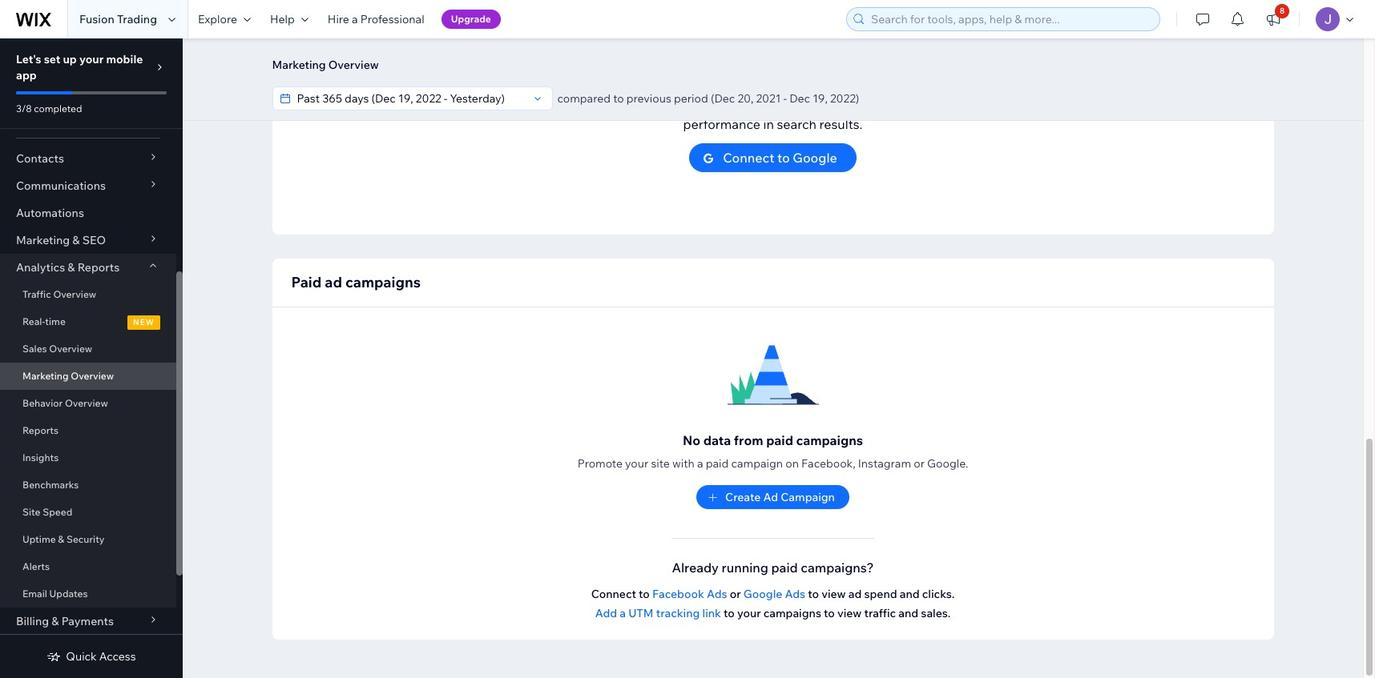 Task type: describe. For each thing, give the bounding box(es) containing it.
google.
[[927, 457, 968, 471]]

create
[[725, 491, 761, 505]]

0 horizontal spatial ad
[[325, 273, 342, 292]]

contacts
[[16, 151, 64, 166]]

google up 2022)
[[814, 73, 859, 89]]

insights link
[[0, 445, 176, 472]]

create ad campaign
[[725, 491, 835, 505]]

0 vertical spatial and
[[900, 587, 920, 602]]

reports link
[[0, 418, 176, 445]]

google ads button
[[744, 587, 806, 602]]

dec
[[790, 91, 810, 106]]

promote
[[578, 457, 623, 471]]

billing & payments
[[16, 615, 114, 629]]

overview for marketing overview button
[[328, 58, 379, 72]]

professional
[[361, 12, 424, 26]]

site speed link
[[0, 499, 176, 527]]

1 ads from the left
[[707, 587, 727, 602]]

explore
[[198, 12, 237, 26]]

compared
[[557, 91, 611, 106]]

a inside connect to facebook ads or google ads to view ad spend and clicks. add a utm tracking link to your campaigns to view traffic and sales.
[[620, 607, 626, 621]]

campaigns inside no data from paid campaigns promote your site with a paid campaign on facebook, instagram or google.
[[796, 433, 863, 449]]

period
[[674, 91, 708, 106]]

fusion
[[79, 12, 114, 26]]

add
[[595, 607, 617, 621]]

upgrade button
[[441, 10, 501, 29]]

sidebar element
[[0, 38, 183, 679]]

ad inside connect to facebook ads or google ads to view ad spend and clicks. add a utm tracking link to your campaigns to view traffic and sales.
[[849, 587, 862, 602]]

let's set up your mobile app
[[16, 52, 143, 83]]

overview for behavior overview link
[[65, 398, 108, 410]]

search
[[777, 116, 817, 132]]

your up 20,
[[742, 73, 770, 89]]

2021
[[756, 91, 781, 106]]

speed
[[43, 507, 72, 519]]

& for marketing
[[72, 233, 80, 248]]

completed
[[34, 103, 82, 115]]

help
[[270, 12, 295, 26]]

search
[[734, 97, 776, 113]]

mobile
[[106, 52, 143, 67]]

time
[[45, 316, 66, 328]]

marketing & seo
[[16, 233, 106, 248]]

traffic
[[864, 607, 896, 621]]

site inside no data from paid campaigns promote your site with a paid campaign on facebook, instagram or google.
[[651, 457, 670, 471]]

with
[[672, 457, 695, 471]]

sales overview link
[[0, 336, 176, 363]]

marketing & seo button
[[0, 227, 176, 254]]

1 vertical spatial reports
[[22, 425, 59, 437]]

contacts button
[[0, 145, 176, 172]]

behavior
[[22, 398, 63, 410]]

link
[[703, 607, 721, 621]]

from
[[734, 433, 763, 449]]

create ad campaign button
[[697, 486, 850, 510]]

a inside no data from paid campaigns promote your site with a paid campaign on facebook, instagram or google.
[[697, 457, 703, 471]]

tracking
[[656, 607, 700, 621]]

hire a professional
[[328, 12, 424, 26]]

overview for sales overview link
[[49, 343, 92, 355]]

0 horizontal spatial a
[[352, 12, 358, 26]]

no
[[683, 433, 701, 449]]

real-
[[22, 316, 45, 328]]

no data from paid campaigns promote your site with a paid campaign on facebook, instagram or google.
[[578, 433, 968, 471]]

google inside button
[[793, 150, 837, 166]]

already
[[672, 560, 719, 576]]

access
[[99, 650, 136, 664]]

0 vertical spatial campaigns
[[345, 273, 421, 292]]

connect to facebook ads or google ads to view ad spend and clicks. add a utm tracking link to your campaigns to view traffic and sales.
[[591, 587, 955, 621]]

uptime & security link
[[0, 527, 176, 554]]

-
[[783, 91, 787, 106]]

2 vertical spatial paid
[[771, 560, 798, 576]]

connect to google button
[[689, 143, 857, 172]]

running
[[722, 560, 769, 576]]

1 vertical spatial paid
[[706, 457, 729, 471]]

hire
[[328, 12, 349, 26]]

console
[[778, 97, 827, 113]]

utm
[[628, 607, 654, 621]]

campaign
[[781, 491, 835, 505]]

automations
[[16, 206, 84, 220]]

analytics & reports button
[[0, 254, 176, 281]]

facebook,
[[802, 457, 856, 471]]

sales
[[22, 343, 47, 355]]

connect left period
[[617, 97, 669, 113]]

ad
[[763, 491, 778, 505]]

3/8 completed
[[16, 103, 82, 115]]

billing
[[16, 615, 49, 629]]

compared to previous period (dec 20, 2021 - dec 19, 2022)
[[557, 91, 859, 106]]

communications button
[[0, 172, 176, 200]]

spend
[[864, 587, 897, 602]]

facebook ads button
[[652, 587, 727, 602]]

previous
[[627, 91, 671, 106]]



Task type: locate. For each thing, give the bounding box(es) containing it.
marketing overview up behavior overview
[[22, 370, 114, 382]]

automations link
[[0, 200, 176, 227]]

or inside no data from paid campaigns promote your site with a paid campaign on facebook, instagram or google.
[[914, 457, 925, 471]]

email
[[22, 588, 47, 600]]

2 horizontal spatial a
[[697, 457, 703, 471]]

0 vertical spatial view
[[822, 587, 846, 602]]

& left seo
[[72, 233, 80, 248]]

campaigns?
[[801, 560, 874, 576]]

2 vertical spatial marketing
[[22, 370, 69, 382]]

marketing overview link
[[0, 363, 176, 390]]

marketing overview inside button
[[272, 58, 379, 72]]

paid
[[291, 273, 322, 292]]

traffic
[[22, 289, 51, 301]]

your down google ads button
[[737, 607, 761, 621]]

paid ad campaigns
[[291, 273, 421, 292]]

0 vertical spatial a
[[352, 12, 358, 26]]

1 vertical spatial marketing
[[16, 233, 70, 248]]

site speed
[[22, 507, 72, 519]]

your right promote at the left bottom
[[625, 457, 649, 471]]

google down search
[[793, 150, 837, 166]]

paid
[[766, 433, 793, 449], [706, 457, 729, 471], [771, 560, 798, 576]]

behavior overview link
[[0, 390, 176, 418]]

overview down time
[[49, 343, 92, 355]]

0 vertical spatial paid
[[766, 433, 793, 449]]

marketing up analytics
[[16, 233, 70, 248]]

marketing
[[272, 58, 326, 72], [16, 233, 70, 248], [22, 370, 69, 382]]

traffic overview
[[22, 289, 96, 301]]

a right add
[[620, 607, 626, 621]]

1 horizontal spatial or
[[914, 457, 925, 471]]

already running paid campaigns?
[[672, 560, 874, 576]]

quick access button
[[47, 650, 136, 664]]

benchmarks link
[[0, 472, 176, 499]]

paid up on
[[766, 433, 793, 449]]

connect inside connect to facebook ads or google ads to view ad spend and clicks. add a utm tracking link to your campaigns to view traffic and sales.
[[591, 587, 636, 602]]

see
[[846, 97, 867, 113]]

connect up add
[[591, 587, 636, 602]]

in
[[763, 116, 774, 132]]

0 vertical spatial marketing overview
[[272, 58, 379, 72]]

paid down data
[[706, 457, 729, 471]]

connect to google
[[723, 150, 837, 166]]

marketing overview inside "sidebar" element
[[22, 370, 114, 382]]

campaign
[[731, 457, 783, 471]]

paid up google ads button
[[771, 560, 798, 576]]

& for uptime
[[58, 534, 64, 546]]

clicks.
[[922, 587, 955, 602]]

8 button
[[1256, 0, 1291, 38]]

Search for tools, apps, help & more... field
[[866, 8, 1155, 30]]

marketing overview button
[[264, 53, 387, 77]]

& inside 'dropdown button'
[[52, 615, 59, 629]]

facebook
[[652, 587, 704, 602]]

and left sales.
[[899, 607, 919, 621]]

help button
[[260, 0, 318, 38]]

1 horizontal spatial ads
[[785, 587, 806, 602]]

email updates
[[22, 588, 88, 600]]

or left google.
[[914, 457, 925, 471]]

overview down analytics & reports
[[53, 289, 96, 301]]

& right billing
[[52, 615, 59, 629]]

ad right paid
[[325, 273, 342, 292]]

analytics
[[16, 260, 65, 275]]

view down campaigns?
[[822, 587, 846, 602]]

hire a professional link
[[318, 0, 434, 38]]

2022)
[[830, 91, 859, 106]]

google inside connect to facebook ads or google ads to view ad spend and clicks. add a utm tracking link to your campaigns to view traffic and sales.
[[744, 587, 783, 602]]

& down marketing & seo
[[68, 260, 75, 275]]

0 vertical spatial site
[[773, 73, 795, 89]]

site's
[[899, 97, 929, 113]]

marketing inside dropdown button
[[16, 233, 70, 248]]

view
[[822, 587, 846, 602], [837, 607, 862, 621]]

your right up
[[79, 52, 104, 67]]

uptime
[[22, 534, 56, 546]]

data
[[703, 433, 731, 449]]

alerts link
[[0, 554, 176, 581]]

campaigns down google ads button
[[764, 607, 821, 621]]

behavior overview
[[22, 398, 108, 410]]

2 ads from the left
[[785, 587, 806, 602]]

google up performance
[[687, 97, 731, 113]]

your
[[79, 52, 104, 67], [742, 73, 770, 89], [869, 97, 896, 113], [625, 457, 649, 471], [737, 607, 761, 621]]

1 horizontal spatial ad
[[849, 587, 862, 602]]

1 vertical spatial and
[[899, 607, 919, 621]]

connect your site to google connect to google search console to see your site's performance in search results.
[[617, 73, 929, 132]]

email updates link
[[0, 581, 176, 608]]

marketing for marketing overview button
[[272, 58, 326, 72]]

1 vertical spatial marketing overview
[[22, 370, 114, 382]]

on
[[786, 457, 799, 471]]

marketing overview
[[272, 58, 379, 72], [22, 370, 114, 382]]

upgrade
[[451, 13, 491, 25]]

overview inside behavior overview link
[[65, 398, 108, 410]]

payments
[[61, 615, 114, 629]]

connect
[[687, 73, 739, 89], [617, 97, 669, 113], [723, 150, 775, 166], [591, 587, 636, 602]]

ad left spend
[[849, 587, 862, 602]]

view left traffic
[[837, 607, 862, 621]]

overview inside "marketing overview" link
[[71, 370, 114, 382]]

0 vertical spatial ad
[[325, 273, 342, 292]]

reports inside dropdown button
[[77, 260, 120, 275]]

1 vertical spatial or
[[730, 587, 741, 602]]

marketing overview for marketing overview button
[[272, 58, 379, 72]]

your right see
[[869, 97, 896, 113]]

connect down in
[[723, 150, 775, 166]]

connect for facebook
[[591, 587, 636, 602]]

connect for google
[[723, 150, 775, 166]]

marketing for "marketing overview" link
[[22, 370, 69, 382]]

0 horizontal spatial reports
[[22, 425, 59, 437]]

benchmarks
[[22, 479, 79, 491]]

2 vertical spatial campaigns
[[764, 607, 821, 621]]

overview inside sales overview link
[[49, 343, 92, 355]]

reports up insights
[[22, 425, 59, 437]]

1 horizontal spatial reports
[[77, 260, 120, 275]]

ads down already running paid campaigns?
[[785, 587, 806, 602]]

site left with
[[651, 457, 670, 471]]

0 horizontal spatial marketing overview
[[22, 370, 114, 382]]

connect up the compared to previous period (dec 20, 2021 - dec 19, 2022)
[[687, 73, 739, 89]]

your inside let's set up your mobile app
[[79, 52, 104, 67]]

1 vertical spatial campaigns
[[796, 433, 863, 449]]

and left clicks.
[[900, 587, 920, 602]]

connect inside button
[[723, 150, 775, 166]]

alerts
[[22, 561, 50, 573]]

marketing down help button
[[272, 58, 326, 72]]

0 horizontal spatial site
[[651, 457, 670, 471]]

0 vertical spatial marketing
[[272, 58, 326, 72]]

a right hire at left top
[[352, 12, 358, 26]]

your inside connect to facebook ads or google ads to view ad spend and clicks. add a utm tracking link to your campaigns to view traffic and sales.
[[737, 607, 761, 621]]

ad
[[325, 273, 342, 292], [849, 587, 862, 602]]

to inside button
[[777, 150, 790, 166]]

campaigns up facebook,
[[796, 433, 863, 449]]

1 vertical spatial site
[[651, 457, 670, 471]]

quick access
[[66, 650, 136, 664]]

security
[[66, 534, 105, 546]]

fusion trading
[[79, 12, 157, 26]]

campaigns
[[345, 273, 421, 292], [796, 433, 863, 449], [764, 607, 821, 621]]

0 horizontal spatial or
[[730, 587, 741, 602]]

1 vertical spatial view
[[837, 607, 862, 621]]

your inside no data from paid campaigns promote your site with a paid campaign on facebook, instagram or google.
[[625, 457, 649, 471]]

sales overview
[[22, 343, 92, 355]]

marketing for marketing & seo dropdown button
[[16, 233, 70, 248]]

campaigns right paid
[[345, 273, 421, 292]]

& right uptime at the left of page
[[58, 534, 64, 546]]

20,
[[738, 91, 754, 106]]

campaigns inside connect to facebook ads or google ads to view ad spend and clicks. add a utm tracking link to your campaigns to view traffic and sales.
[[764, 607, 821, 621]]

ads up link
[[707, 587, 727, 602]]

site inside connect your site to google connect to google search console to see your site's performance in search results.
[[773, 73, 795, 89]]

marketing overview for "marketing overview" link
[[22, 370, 114, 382]]

2 vertical spatial a
[[620, 607, 626, 621]]

0 vertical spatial or
[[914, 457, 925, 471]]

trading
[[117, 12, 157, 26]]

1 horizontal spatial site
[[773, 73, 795, 89]]

site
[[22, 507, 40, 519]]

overview down hire at left top
[[328, 58, 379, 72]]

app
[[16, 68, 37, 83]]

or inside connect to facebook ads or google ads to view ad spend and clicks. add a utm tracking link to your campaigns to view traffic and sales.
[[730, 587, 741, 602]]

marketing overview down hire at left top
[[272, 58, 379, 72]]

marketing up behavior on the left bottom of page
[[22, 370, 69, 382]]

overview inside traffic overview "link"
[[53, 289, 96, 301]]

site up -
[[773, 73, 795, 89]]

&
[[72, 233, 80, 248], [68, 260, 75, 275], [58, 534, 64, 546], [52, 615, 59, 629]]

overview for "marketing overview" link
[[71, 370, 114, 382]]

overview for traffic overview "link" at top
[[53, 289, 96, 301]]

new
[[133, 317, 155, 328]]

0 vertical spatial reports
[[77, 260, 120, 275]]

marketing inside button
[[272, 58, 326, 72]]

communications
[[16, 179, 106, 193]]

reports down seo
[[77, 260, 120, 275]]

0 horizontal spatial ads
[[707, 587, 727, 602]]

1 horizontal spatial marketing overview
[[272, 58, 379, 72]]

None field
[[292, 87, 528, 110]]

overview down sales overview link
[[71, 370, 114, 382]]

google down already running paid campaigns?
[[744, 587, 783, 602]]

1 vertical spatial a
[[697, 457, 703, 471]]

1 horizontal spatial a
[[620, 607, 626, 621]]

uptime & security
[[22, 534, 105, 546]]

quick
[[66, 650, 97, 664]]

(dec
[[711, 91, 735, 106]]

or down running
[[730, 587, 741, 602]]

a right with
[[697, 457, 703, 471]]

traffic overview link
[[0, 281, 176, 309]]

& for analytics
[[68, 260, 75, 275]]

& for billing
[[52, 615, 59, 629]]

billing & payments button
[[0, 608, 176, 636]]

1 vertical spatial ad
[[849, 587, 862, 602]]

overview down "marketing overview" link
[[65, 398, 108, 410]]

set
[[44, 52, 60, 67]]

3/8
[[16, 103, 32, 115]]

connect for site
[[687, 73, 739, 89]]

results.
[[819, 116, 863, 132]]

overview inside marketing overview button
[[328, 58, 379, 72]]

and
[[900, 587, 920, 602], [899, 607, 919, 621]]



Task type: vqa. For each thing, say whether or not it's contained in the screenshot.
Insights
yes



